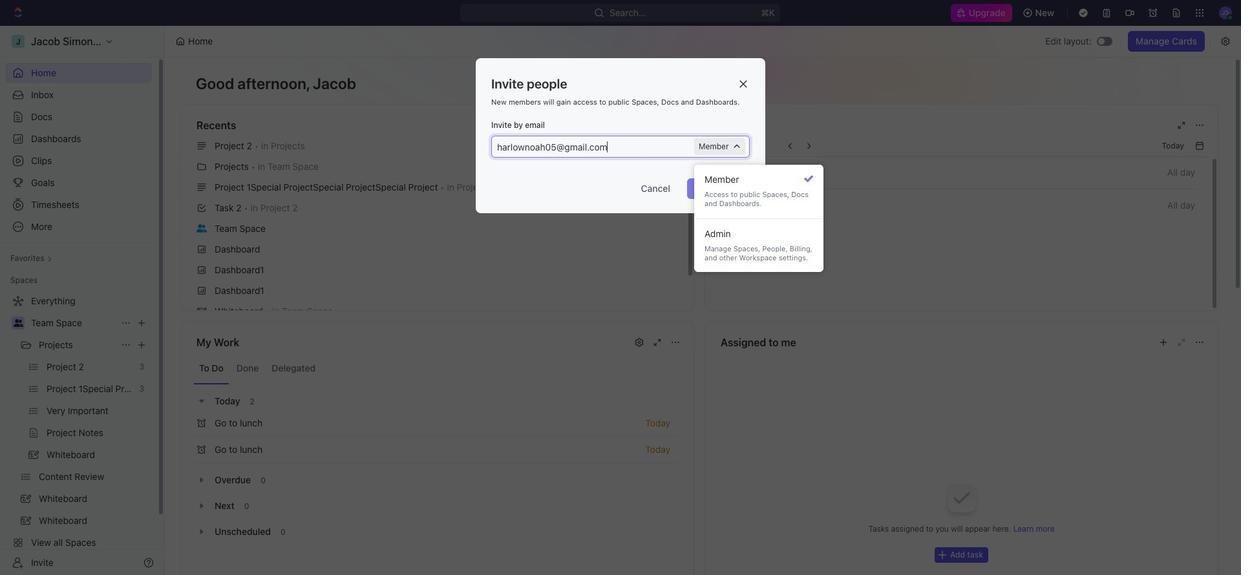 Task type: describe. For each thing, give the bounding box(es) containing it.
tree inside sidebar navigation
[[5, 291, 152, 576]]

user group image inside sidebar navigation
[[13, 320, 23, 327]]



Task type: locate. For each thing, give the bounding box(es) containing it.
0 horizontal spatial user group image
[[13, 320, 23, 327]]

tree
[[5, 291, 152, 576]]

checked element
[[805, 175, 814, 184]]

Email, comma or space separated text field
[[494, 136, 698, 157]]

user group image
[[197, 224, 207, 233], [13, 320, 23, 327]]

checked image
[[805, 175, 814, 184]]

1 horizontal spatial user group image
[[197, 224, 207, 233]]

0 vertical spatial user group image
[[197, 224, 207, 233]]

1 vertical spatial user group image
[[13, 320, 23, 327]]

tab list
[[194, 353, 681, 385]]

sidebar navigation
[[0, 26, 165, 576]]



Task type: vqa. For each thing, say whether or not it's contained in the screenshot.
App
no



